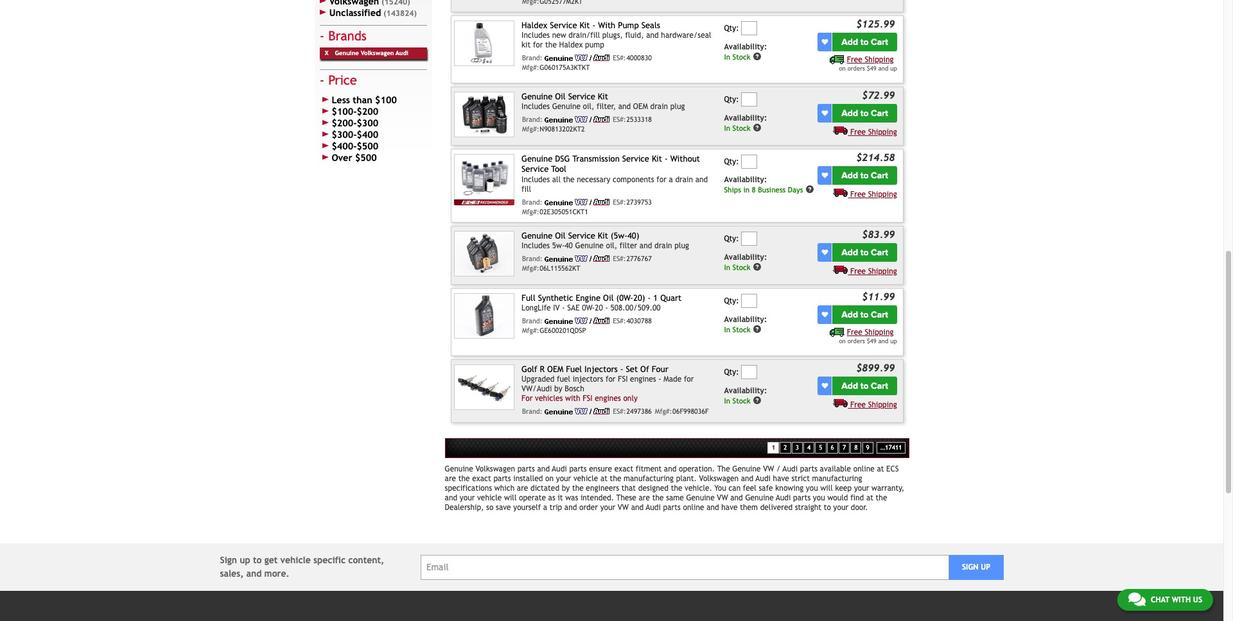 Task type: locate. For each thing, give the bounding box(es) containing it.
6 add to cart from the top
[[841, 381, 888, 392]]

5 cart from the top
[[871, 309, 888, 320]]

includes
[[522, 31, 550, 40], [522, 102, 550, 111], [522, 175, 550, 184], [522, 242, 550, 251]]

es#: for $214.58
[[613, 198, 626, 206]]

3 add to cart from the top
[[841, 170, 888, 181]]

$500
[[357, 141, 378, 152], [355, 152, 377, 163]]

free shipping image
[[830, 55, 845, 64], [833, 126, 848, 135], [833, 188, 848, 197], [833, 265, 848, 274], [833, 399, 848, 408]]

the inside genuine dsg transmission service kit - without service tool includes all the necessary components for a drain and fill
[[563, 175, 575, 184]]

0 vertical spatial haldex
[[522, 21, 547, 30]]

x
[[325, 50, 329, 57]]

$899.99
[[856, 362, 895, 374]]

0 vertical spatial will
[[820, 484, 833, 493]]

6 add to cart button from the top
[[833, 377, 897, 395]]

find
[[850, 494, 864, 503]]

1 availability: from the top
[[724, 42, 767, 51]]

0 horizontal spatial sign
[[220, 556, 237, 566]]

es#: 2497386 mfg#: 06f998036f
[[613, 408, 709, 416]]

free shipping image for $125.99
[[830, 55, 845, 64]]

with
[[565, 395, 580, 404], [1172, 596, 1191, 605]]

5 availability: in stock from the top
[[724, 386, 767, 405]]

orders up "$72.99"
[[848, 65, 865, 72]]

0 horizontal spatial fsi
[[583, 395, 593, 404]]

0 horizontal spatial oem
[[547, 365, 563, 374]]

free shipping on orders $49 and up up "$72.99"
[[839, 55, 897, 72]]

2 vertical spatial vehicle
[[280, 556, 311, 566]]

3 includes from the top
[[522, 175, 550, 184]]

a inside genuine dsg transmission service kit - without service tool includes all the necessary components for a drain and fill
[[669, 175, 673, 184]]

0 vertical spatial at
[[877, 465, 884, 474]]

40
[[565, 242, 573, 251]]

qty: for $11.99
[[724, 297, 739, 306]]

ensure
[[589, 465, 612, 474]]

question sign image for $125.99
[[753, 52, 762, 61]]

4 availability: from the top
[[724, 253, 767, 262]]

strict
[[792, 475, 810, 484]]

es#4000830 - g060175a3ktkt - haldex service kit - with pump seals - includes new drain/fill plugs, fluid, and hardware/seal kit for the haldex pump - genuine volkswagen audi - audi volkswagen image
[[454, 21, 514, 66]]

1 free shipping from the top
[[850, 128, 897, 137]]

3 add to wish list image from the top
[[822, 249, 828, 256]]

0 vertical spatial oil,
[[583, 102, 594, 111]]

and down seals on the top right
[[646, 31, 659, 40]]

0 vertical spatial vw
[[763, 465, 774, 474]]

oil down g060175a3ktkt
[[555, 92, 566, 102]]

vehicle up so
[[477, 494, 502, 503]]

stock for $11.99
[[733, 325, 751, 334]]

8 link
[[850, 442, 862, 454]]

1 vertical spatial vehicle
[[477, 494, 502, 503]]

1 vertical spatial engines
[[595, 395, 621, 404]]

1 free shipping on orders $49 and up from the top
[[839, 55, 897, 72]]

3 stock from the top
[[733, 263, 751, 272]]

1 includes from the top
[[522, 31, 550, 40]]

0 vertical spatial online
[[853, 465, 875, 474]]

add to cart button down "$72.99"
[[833, 104, 897, 122]]

mfg#: left '06l115562kt'
[[522, 265, 539, 273]]

new
[[552, 31, 566, 40]]

on for $125.99
[[839, 65, 846, 72]]

2 availability: from the top
[[724, 113, 767, 122]]

1 horizontal spatial at
[[866, 494, 873, 503]]

6 qty: from the top
[[724, 368, 739, 377]]

genuine up tool
[[522, 154, 553, 164]]

genuine volkswagen audi - corporate logo image for $83.99
[[545, 256, 610, 262]]

genuine down safe
[[745, 494, 774, 503]]

add to wish list image for $125.99
[[822, 39, 828, 45]]

dsg
[[555, 154, 570, 164]]

so
[[486, 504, 494, 513]]

1 $49 from the top
[[867, 65, 877, 72]]

0 horizontal spatial are
[[445, 475, 456, 484]]

1 vertical spatial online
[[683, 504, 704, 513]]

by up it
[[562, 484, 570, 493]]

0 horizontal spatial will
[[504, 494, 517, 503]]

for right kit on the left
[[533, 41, 543, 50]]

oil
[[555, 92, 566, 102], [555, 231, 566, 241], [603, 294, 614, 303]]

service up es#: 2533318 mfg#: n90813202kt2
[[568, 92, 595, 102]]

less than $100 link
[[320, 95, 427, 106]]

1 vertical spatial free shipping on orders $49 and up
[[839, 328, 897, 345]]

3 genuine volkswagen audi - corporate logo image from the top
[[545, 199, 610, 205]]

1 vertical spatial by
[[562, 484, 570, 493]]

the right all
[[563, 175, 575, 184]]

0 horizontal spatial vehicle
[[280, 556, 311, 566]]

and up the 2776767
[[640, 242, 652, 251]]

free shipping on orders $49 and up up $899.99
[[839, 328, 897, 345]]

add to wish list image
[[822, 172, 828, 179]]

2 add from the top
[[841, 108, 858, 119]]

us
[[1193, 596, 1202, 605]]

es#: 2533318 mfg#: n90813202kt2
[[522, 116, 652, 133]]

6 cart from the top
[[871, 381, 888, 392]]

iv
[[553, 304, 560, 313]]

1 vertical spatial oem
[[547, 365, 563, 374]]

service up 40
[[568, 231, 595, 241]]

free shipping image for $83.99
[[833, 265, 848, 274]]

6 brand: from the top
[[522, 408, 543, 416]]

4 es#: from the top
[[613, 255, 626, 263]]

1 vertical spatial plug
[[675, 242, 689, 251]]

es#: inside es#: 2776767 mfg#: 06l115562kt
[[613, 255, 626, 263]]

4 free shipping from the top
[[850, 401, 897, 409]]

free down "$125.99"
[[847, 55, 862, 64]]

2 qty: from the top
[[724, 95, 739, 104]]

with down bosch at bottom
[[565, 395, 580, 404]]

5 stock from the top
[[733, 396, 751, 405]]

add to wish list image for $83.99
[[822, 249, 828, 256]]

1 horizontal spatial oem
[[633, 102, 648, 111]]

in
[[724, 52, 730, 61], [724, 123, 730, 132], [724, 263, 730, 272], [724, 325, 730, 334], [724, 396, 730, 405]]

injectors
[[573, 375, 603, 384]]

mfg#: inside es#: 2776767 mfg#: 06l115562kt
[[522, 265, 539, 273]]

availability: for $72.99
[[724, 113, 767, 122]]

1 horizontal spatial vehicle
[[477, 494, 502, 503]]

2 genuine volkswagen audi - corporate logo image from the top
[[545, 117, 610, 123]]

2 vertical spatial are
[[639, 494, 650, 503]]

golf r oem fuel injectors - set of four link
[[522, 365, 668, 374]]

mfg#: down kit on the left
[[522, 64, 539, 72]]

oil left (0w-
[[603, 294, 614, 303]]

fuel
[[557, 375, 570, 384]]

audi down designed
[[646, 504, 661, 513]]

add to cart button for $83.99
[[833, 243, 897, 262]]

2 free shipping from the top
[[850, 190, 897, 199]]

you
[[714, 484, 726, 493]]

genuine down vehicle.
[[686, 494, 715, 503]]

to for $11.99
[[860, 309, 869, 320]]

5 qty: from the top
[[724, 297, 739, 306]]

genuine volkswagen audi - corporate logo image for $899.99
[[545, 409, 610, 415]]

add to cart down "$125.99"
[[841, 36, 888, 47]]

1 vertical spatial drain
[[675, 175, 693, 184]]

question sign image
[[753, 52, 762, 61], [753, 123, 762, 132]]

1 vertical spatial have
[[721, 504, 738, 513]]

0 vertical spatial have
[[773, 475, 789, 484]]

$200
[[357, 106, 378, 117]]

1 cart from the top
[[871, 36, 888, 47]]

installed
[[513, 475, 543, 484]]

None text field
[[741, 21, 757, 35], [741, 93, 757, 107], [741, 155, 757, 169], [741, 294, 757, 308], [741, 21, 757, 35], [741, 93, 757, 107], [741, 155, 757, 169], [741, 294, 757, 308]]

which
[[494, 484, 515, 493]]

1 vertical spatial are
[[517, 484, 528, 493]]

kit inside haldex service kit - with pump seals includes new drain/fill plugs, fluid, and hardware/seal kit for the haldex pump
[[580, 21, 590, 30]]

to down $83.99
[[860, 247, 869, 258]]

cart for $214.58
[[871, 170, 888, 181]]

4 add from the top
[[841, 247, 858, 258]]

None text field
[[741, 232, 757, 246], [741, 366, 757, 380], [741, 232, 757, 246], [741, 366, 757, 380]]

- inside genuine dsg transmission service kit - without service tool includes all the necessary components for a drain and fill
[[665, 154, 668, 164]]

manufacturing
[[624, 475, 674, 484], [812, 475, 862, 484]]

brand: for $72.99
[[522, 116, 543, 124]]

genuine volkswagen audi - corporate logo image for $72.99
[[545, 117, 610, 123]]

haldex up kit on the left
[[522, 21, 547, 30]]

2 stock from the top
[[733, 123, 751, 132]]

to for $125.99
[[860, 36, 869, 47]]

2 includes from the top
[[522, 102, 550, 111]]

add to cart button for $72.99
[[833, 104, 897, 122]]

2 vertical spatial drain
[[654, 242, 672, 251]]

2 manufacturing from the left
[[812, 475, 862, 484]]

to inside the "genuine volkswagen parts and audi parts ensure exact fitment and operation. the genuine vw / audi parts available online at ecs are the exact parts installed on your vehicle at the manufacturing plant. volkswagen and audi have strict manufacturing specifications which are dictated by the engineers that designed the vehicle. you can feel safe knowing you will keep your warranty, and your vehicle will operate as it was intended. these are the same genuine vw and genuine audi parts you would find at the dealership, so save yourself a trip and order your vw and audi parts online and have them delivered straight to your door."
[[824, 504, 831, 513]]

shipping for $72.99
[[868, 128, 897, 137]]

availability: for $214.58
[[724, 176, 767, 185]]

0 horizontal spatial oil,
[[583, 102, 594, 111]]

question sign image for $11.99
[[753, 325, 762, 334]]

and up plant.
[[664, 465, 677, 474]]

are down designed
[[639, 494, 650, 503]]

es#2533318 - n90813202kt2 - genuine oil service kit - includes genuine oil, filter, and oem drain plug - genuine volkswagen audi - audi volkswagen image
[[454, 92, 514, 137]]

add to cart for $83.99
[[841, 247, 888, 258]]

2 availability: in stock from the top
[[724, 113, 767, 132]]

oil inside full synthetic engine oil (0w-20) - 1 quart longlife iv - sae 0w-20 - 508.00/509.00
[[603, 294, 614, 303]]

orders up $899.99
[[848, 338, 865, 345]]

1 horizontal spatial exact
[[614, 465, 633, 474]]

in for $125.99
[[724, 52, 730, 61]]

add to cart for $72.99
[[841, 108, 888, 119]]

2 brand: from the top
[[522, 116, 543, 124]]

oil, inside genuine oil service kit (5w-40) includes 5w-40 genuine oil, filter and drain plug
[[606, 242, 617, 251]]

2 es#: from the top
[[613, 116, 626, 124]]

es#: inside es#: 4000830 mfg#: g060175a3ktkt
[[613, 54, 626, 62]]

0 horizontal spatial exact
[[472, 475, 491, 484]]

and right 'sales,'
[[246, 569, 262, 580]]

5
[[819, 444, 822, 451]]

for inside haldex service kit - with pump seals includes new drain/fill plugs, fluid, and hardware/seal kit for the haldex pump
[[533, 41, 543, 50]]

mfg#: inside es#: 2739753 mfg#: 02e305051ckt1
[[522, 208, 539, 216]]

0 vertical spatial vehicle
[[573, 475, 598, 484]]

vehicle.
[[685, 484, 712, 493]]

availability: in stock for $125.99
[[724, 42, 767, 61]]

1 inside 1 link
[[772, 444, 775, 451]]

5 in from the top
[[724, 396, 730, 405]]

508.00/509.00
[[610, 304, 661, 313]]

genuine inside genuine dsg transmission service kit - without service tool includes all the necessary components for a drain and fill
[[522, 154, 553, 164]]

drain right filter
[[654, 242, 672, 251]]

availability: in stock
[[724, 42, 767, 61], [724, 113, 767, 132], [724, 253, 767, 272], [724, 315, 767, 334], [724, 386, 767, 405]]

free shipping down the $214.58
[[850, 190, 897, 199]]

includes up fill
[[522, 175, 550, 184]]

sign inside button
[[962, 563, 978, 572]]

$11.99
[[862, 291, 895, 302]]

1 vertical spatial fsi
[[583, 395, 593, 404]]

1 vertical spatial volkswagen
[[476, 465, 515, 474]]

exact up specifications on the bottom left
[[472, 475, 491, 484]]

genuine down the brands
[[335, 50, 359, 57]]

6 availability: from the top
[[724, 386, 767, 395]]

qty: for $899.99
[[724, 368, 739, 377]]

golf
[[522, 365, 537, 374]]

0 horizontal spatial a
[[543, 504, 547, 513]]

qty: for $125.99
[[724, 24, 739, 33]]

engines
[[630, 375, 656, 384], [595, 395, 621, 404]]

es#: for $83.99
[[613, 255, 626, 263]]

genuine volkswagen audi - corporate logo image down 40
[[545, 256, 610, 262]]

1 vertical spatial $49
[[867, 338, 877, 345]]

…17411
[[880, 444, 902, 451]]

0 vertical spatial by
[[554, 385, 562, 394]]

5 genuine volkswagen audi - corporate logo image from the top
[[545, 318, 610, 325]]

cart for $72.99
[[871, 108, 888, 119]]

add to cart for $214.58
[[841, 170, 888, 181]]

free down $899.99
[[850, 401, 866, 409]]

genuine
[[335, 50, 359, 57], [522, 92, 553, 102], [552, 102, 581, 111], [522, 154, 553, 164], [522, 231, 553, 241], [575, 242, 604, 251], [445, 465, 473, 474], [732, 465, 761, 474], [686, 494, 715, 503], [745, 494, 774, 503]]

4 brand: from the top
[[522, 255, 543, 263]]

service
[[550, 21, 577, 30], [568, 92, 595, 102], [622, 154, 649, 164], [522, 165, 549, 174], [568, 231, 595, 241]]

0 vertical spatial engines
[[630, 375, 656, 384]]

2 cart from the top
[[871, 108, 888, 119]]

for
[[533, 41, 543, 50], [657, 175, 667, 184], [606, 375, 616, 384], [684, 375, 694, 384]]

es#: inside es#: 2739753 mfg#: 02e305051ckt1
[[613, 198, 626, 206]]

es#2776767 - 06l115562kt - genuine oil service kit (5w-40) - includes 5w-40 genuine oil, filter and drain plug - genuine volkswagen audi - audi volkswagen image
[[454, 231, 514, 277]]

es#: for $72.99
[[613, 116, 626, 124]]

cart down "$72.99"
[[871, 108, 888, 119]]

3 qty: from the top
[[724, 157, 739, 166]]

availability: inside availability: ships in 8 business days
[[724, 176, 767, 185]]

0 horizontal spatial volkswagen
[[361, 50, 394, 57]]

availability: for $899.99
[[724, 386, 767, 395]]

4 add to cart from the top
[[841, 247, 888, 258]]

0 vertical spatial 1
[[653, 294, 658, 303]]

es#: for $899.99
[[613, 408, 626, 416]]

0 vertical spatial oil
[[555, 92, 566, 102]]

qty: for $83.99
[[724, 235, 739, 244]]

oil for $72.99
[[555, 92, 566, 102]]

8 right 7
[[854, 444, 858, 451]]

2 horizontal spatial vw
[[763, 465, 774, 474]]

sign for sign up to get vehicle specific content, sales, and more.
[[220, 556, 237, 566]]

brand: for $214.58
[[522, 198, 543, 206]]

in for $899.99
[[724, 396, 730, 405]]

1 in from the top
[[724, 52, 730, 61]]

and inside genuine dsg transmission service kit - without service tool includes all the necessary components for a drain and fill
[[695, 175, 708, 184]]

free shipping for $72.99
[[850, 128, 897, 137]]

4 cart from the top
[[871, 247, 888, 258]]

to down $899.99
[[860, 381, 869, 392]]

add to cart button down the $214.58
[[833, 166, 897, 185]]

es#: inside es#: 2533318 mfg#: n90813202kt2
[[613, 116, 626, 124]]

shipping for $214.58
[[868, 190, 897, 199]]

components
[[613, 175, 654, 184]]

1 horizontal spatial vw
[[717, 494, 728, 503]]

free shipping image for $899.99
[[833, 399, 848, 408]]

add to cart button down "$125.99"
[[833, 32, 897, 51]]

3 es#: from the top
[[613, 198, 626, 206]]

a down without on the top right of page
[[669, 175, 673, 184]]

0 vertical spatial a
[[669, 175, 673, 184]]

$125.99
[[856, 18, 895, 30]]

mfg#: down longlife
[[522, 327, 539, 335]]

1 horizontal spatial online
[[853, 465, 875, 474]]

plug
[[670, 102, 685, 111], [675, 242, 689, 251]]

6 genuine volkswagen audi - corporate logo image from the top
[[545, 409, 610, 415]]

brand: up '06l115562kt'
[[522, 255, 543, 263]]

to for $899.99
[[860, 381, 869, 392]]

1 question sign image from the top
[[753, 52, 762, 61]]

includes left 5w-
[[522, 242, 550, 251]]

vehicle down 'ensure'
[[573, 475, 598, 484]]

chat
[[1151, 596, 1170, 605]]

2 vertical spatial at
[[866, 494, 873, 503]]

2 vertical spatial volkswagen
[[699, 475, 739, 484]]

add to cart
[[841, 36, 888, 47], [841, 108, 888, 119], [841, 170, 888, 181], [841, 247, 888, 258], [841, 309, 888, 320], [841, 381, 888, 392]]

and up the dealership,
[[445, 494, 457, 503]]

genuine oil service kit link
[[522, 92, 608, 102]]

1 horizontal spatial sign
[[962, 563, 978, 572]]

1 vertical spatial oil,
[[606, 242, 617, 251]]

and inside the genuine oil service kit includes genuine oil, filter, and oem drain plug
[[618, 102, 631, 111]]

2 vertical spatial oil
[[603, 294, 614, 303]]

5 add to cart button from the top
[[833, 305, 897, 324]]

and down was
[[564, 504, 577, 513]]

genuine up specifications on the bottom left
[[445, 465, 473, 474]]

0 horizontal spatial online
[[683, 504, 704, 513]]

1 add to cart button from the top
[[833, 32, 897, 51]]

(5w-
[[611, 231, 627, 241]]

2 vertical spatial on
[[545, 475, 554, 484]]

6 es#: from the top
[[613, 408, 626, 416]]

/
[[777, 465, 781, 474]]

4 genuine volkswagen audi - corporate logo image from the top
[[545, 256, 610, 262]]

5 availability: from the top
[[724, 315, 767, 324]]

0 horizontal spatial manufacturing
[[624, 475, 674, 484]]

free shipping
[[850, 128, 897, 137], [850, 190, 897, 199], [850, 267, 897, 276], [850, 401, 897, 409]]

brand: down for
[[522, 408, 543, 416]]

1 vertical spatial at
[[600, 475, 608, 484]]

oem up 2533318
[[633, 102, 648, 111]]

brand: up n90813202kt2
[[522, 116, 543, 124]]

free shipping up $11.99
[[850, 267, 897, 276]]

manufacturing down fitment
[[624, 475, 674, 484]]

8 right in
[[752, 186, 756, 195]]

online down vehicle.
[[683, 504, 704, 513]]

availability: in stock for $83.99
[[724, 253, 767, 272]]

manufacturing down available
[[812, 475, 862, 484]]

sign inside the sign up to get vehicle specific content, sales, and more.
[[220, 556, 237, 566]]

2 vertical spatial vw
[[618, 504, 629, 513]]

fsi down set
[[618, 375, 628, 384]]

1 horizontal spatial 8
[[854, 444, 858, 451]]

shipping up "$72.99"
[[865, 55, 894, 64]]

1 orders from the top
[[848, 65, 865, 72]]

1 genuine volkswagen audi - corporate logo image from the top
[[545, 55, 610, 61]]

fsi down bosch at bottom
[[583, 395, 593, 404]]

free shipping on orders $49 and up
[[839, 55, 897, 72], [839, 328, 897, 345]]

3 availability: from the top
[[724, 176, 767, 185]]

are up specifications on the bottom left
[[445, 475, 456, 484]]

0 vertical spatial $49
[[867, 65, 877, 72]]

0 vertical spatial on
[[839, 65, 846, 72]]

at right find
[[866, 494, 873, 503]]

1 horizontal spatial 1
[[772, 444, 775, 451]]

5 es#: from the top
[[613, 317, 626, 325]]

1 vertical spatial $500
[[355, 152, 377, 163]]

1 horizontal spatial oil,
[[606, 242, 617, 251]]

oil inside genuine oil service kit (5w-40) includes 5w-40 genuine oil, filter and drain plug
[[555, 231, 566, 241]]

5 add from the top
[[841, 309, 858, 320]]

pump
[[618, 21, 639, 30]]

$72.99
[[862, 89, 895, 101]]

service inside genuine oil service kit (5w-40) includes 5w-40 genuine oil, filter and drain plug
[[568, 231, 595, 241]]

0 vertical spatial free shipping on orders $49 and up
[[839, 55, 897, 72]]

qty:
[[724, 24, 739, 33], [724, 95, 739, 104], [724, 157, 739, 166], [724, 235, 739, 244], [724, 297, 739, 306], [724, 368, 739, 377]]

question sign image
[[805, 185, 814, 194], [753, 262, 762, 271], [753, 325, 762, 334], [753, 396, 762, 405]]

haldex
[[522, 21, 547, 30], [559, 41, 583, 50]]

sign up button
[[949, 555, 1004, 580]]

4 availability: in stock from the top
[[724, 315, 767, 334]]

1 vertical spatial on
[[839, 338, 846, 345]]

add to wish list image
[[822, 39, 828, 45], [822, 110, 828, 116], [822, 249, 828, 256], [822, 312, 828, 318], [822, 383, 828, 389]]

brand: down kit on the left
[[522, 54, 543, 62]]

1 vertical spatial oil
[[555, 231, 566, 241]]

1 horizontal spatial are
[[517, 484, 528, 493]]

add to cart button down $11.99
[[833, 305, 897, 324]]

1 vertical spatial with
[[1172, 596, 1191, 605]]

genuine volkswagen audi - corporate logo image
[[545, 55, 610, 61], [545, 117, 610, 123], [545, 199, 610, 205], [545, 256, 610, 262], [545, 318, 610, 325], [545, 409, 610, 415]]

1 vertical spatial a
[[543, 504, 547, 513]]

3 add to cart button from the top
[[833, 166, 897, 185]]

2 in from the top
[[724, 123, 730, 132]]

have down the /
[[773, 475, 789, 484]]

the down warranty,
[[876, 494, 887, 503]]

drain down without on the top right of page
[[675, 175, 693, 184]]

- right iv
[[562, 304, 565, 313]]

free for $899.99
[[850, 401, 866, 409]]

4 add to wish list image from the top
[[822, 312, 828, 318]]

add to cart down $83.99
[[841, 247, 888, 258]]

4 stock from the top
[[733, 325, 751, 334]]

3 brand: from the top
[[522, 198, 543, 206]]

1 availability: in stock from the top
[[724, 42, 767, 61]]

mfg#: for $899.99
[[655, 408, 672, 416]]

1 horizontal spatial manufacturing
[[812, 475, 862, 484]]

add to cart button for $11.99
[[833, 305, 897, 324]]

0 vertical spatial fsi
[[618, 375, 628, 384]]

add to cart for $899.99
[[841, 381, 888, 392]]

0 horizontal spatial haldex
[[522, 21, 547, 30]]

0 horizontal spatial have
[[721, 504, 738, 513]]

genuine volkswagen audi - corporate logo image for $125.99
[[545, 55, 610, 61]]

2 $49 from the top
[[867, 338, 877, 345]]

es#:
[[613, 54, 626, 62], [613, 116, 626, 124], [613, 198, 626, 206], [613, 255, 626, 263], [613, 317, 626, 325], [613, 408, 626, 416]]

1 vertical spatial 1
[[772, 444, 775, 451]]

2 add to cart from the top
[[841, 108, 888, 119]]

2 free shipping on orders $49 and up from the top
[[839, 328, 897, 345]]

3 in from the top
[[724, 263, 730, 272]]

1 brand: from the top
[[522, 54, 543, 62]]

3 add from the top
[[841, 170, 858, 181]]

add to cart down $11.99
[[841, 309, 888, 320]]

brands x genuine volkswagen audi
[[325, 29, 408, 57]]

2 question sign image from the top
[[753, 123, 762, 132]]

0 vertical spatial exact
[[614, 465, 633, 474]]

than
[[353, 95, 372, 106]]

free shipping on orders $49 and up for $11.99
[[839, 328, 897, 345]]

0 vertical spatial drain
[[650, 102, 668, 111]]

6 add from the top
[[841, 381, 858, 392]]

transmission
[[572, 154, 620, 164]]

3 cart from the top
[[871, 170, 888, 181]]

1 vertical spatial orders
[[848, 338, 865, 345]]

stock for $125.99
[[733, 52, 751, 61]]

1 vertical spatial vw
[[717, 494, 728, 503]]

0 vertical spatial 8
[[752, 186, 756, 195]]

1 add to wish list image from the top
[[822, 39, 828, 45]]

0 vertical spatial oem
[[633, 102, 648, 111]]

1 horizontal spatial volkswagen
[[476, 465, 515, 474]]

to down would
[[824, 504, 831, 513]]

mfg#: inside the es#: 4030788 mfg#: ge600201qdsp
[[522, 327, 539, 335]]

online down 9 link
[[853, 465, 875, 474]]

6
[[831, 444, 834, 451]]

3 free shipping from the top
[[850, 267, 897, 276]]

genuine volkswagen audi - corporate logo image down sae
[[545, 318, 610, 325]]

1 add from the top
[[841, 36, 858, 47]]

5 brand: from the top
[[522, 317, 543, 325]]

free for $72.99
[[850, 128, 866, 137]]

free up $11.99
[[850, 267, 866, 276]]

es#: inside the es#: 4030788 mfg#: ge600201qdsp
[[613, 317, 626, 325]]

2 add to cart button from the top
[[833, 104, 897, 122]]

1 es#: from the top
[[613, 54, 626, 62]]

days
[[788, 186, 803, 195]]

brand: for $11.99
[[522, 317, 543, 325]]

brands
[[328, 29, 367, 43]]

0 horizontal spatial vw
[[618, 504, 629, 513]]

for
[[522, 395, 533, 404]]

add for $214.58
[[841, 170, 858, 181]]

1 vertical spatial 8
[[854, 444, 858, 451]]

cart down "$125.99"
[[871, 36, 888, 47]]

$49 for $11.99
[[867, 338, 877, 345]]

plug up without on the top right of page
[[670, 102, 685, 111]]

by inside 'golf r oem fuel injectors - set of four upgraded fuel injectors for fsi engines - made for vw/audi by bosch for vehicles with fsi engines only'
[[554, 385, 562, 394]]

1 left 2
[[772, 444, 775, 451]]

1 stock from the top
[[733, 52, 751, 61]]

service inside haldex service kit - with pump seals includes new drain/fill plugs, fluid, and hardware/seal kit for the haldex pump
[[550, 21, 577, 30]]

5 add to cart from the top
[[841, 309, 888, 320]]

qty: for $72.99
[[724, 95, 739, 104]]

free shipping for $214.58
[[850, 190, 897, 199]]

2 add to wish list image from the top
[[822, 110, 828, 116]]

for inside genuine dsg transmission service kit - without service tool includes all the necessary components for a drain and fill
[[657, 175, 667, 184]]

up inside the sign up to get vehicle specific content, sales, and more.
[[240, 556, 250, 566]]

5 add to wish list image from the top
[[822, 383, 828, 389]]

haldex down new
[[559, 41, 583, 50]]

$214.58
[[856, 152, 895, 163]]

2 horizontal spatial vehicle
[[573, 475, 598, 484]]

plugs,
[[602, 31, 623, 40]]

1 horizontal spatial a
[[669, 175, 673, 184]]

1 add to cart from the top
[[841, 36, 888, 47]]

mfg#:
[[522, 64, 539, 72], [522, 126, 539, 133], [522, 208, 539, 216], [522, 265, 539, 273], [522, 327, 539, 335], [655, 408, 672, 416]]

oil inside the genuine oil service kit includes genuine oil, filter, and oem drain plug
[[555, 92, 566, 102]]

to
[[860, 36, 869, 47], [860, 108, 869, 119], [860, 170, 869, 181], [860, 247, 869, 258], [860, 309, 869, 320], [860, 381, 869, 392], [824, 504, 831, 513], [253, 556, 262, 566]]

4 add to cart button from the top
[[833, 243, 897, 262]]

a left trip
[[543, 504, 547, 513]]

drain inside genuine dsg transmission service kit - without service tool includes all the necessary components for a drain and fill
[[675, 175, 693, 184]]

add to cart down the $214.58
[[841, 170, 888, 181]]

sae
[[567, 304, 580, 313]]

8 inside availability: ships in 8 business days
[[752, 186, 756, 195]]

with left us
[[1172, 596, 1191, 605]]

1 vertical spatial question sign image
[[753, 123, 762, 132]]

- left set
[[620, 365, 623, 374]]

plug up quart
[[675, 242, 689, 251]]

with
[[598, 21, 615, 30]]

0 horizontal spatial 8
[[752, 186, 756, 195]]

1 horizontal spatial fsi
[[618, 375, 628, 384]]

availability: ships in 8 business days
[[724, 176, 803, 195]]

mfg#: inside es#: 2533318 mfg#: n90813202kt2
[[522, 126, 539, 133]]

and down these
[[631, 504, 644, 513]]

0 vertical spatial orders
[[848, 65, 865, 72]]

shipping
[[865, 55, 894, 64], [868, 128, 897, 137], [868, 190, 897, 199], [868, 267, 897, 276], [865, 328, 894, 337], [868, 401, 897, 409]]

plug inside genuine oil service kit (5w-40) includes 5w-40 genuine oil, filter and drain plug
[[675, 242, 689, 251]]

0 vertical spatial plug
[[670, 102, 685, 111]]

4 qty: from the top
[[724, 235, 739, 244]]

kit inside the genuine oil service kit includes genuine oil, filter, and oem drain plug
[[598, 92, 608, 102]]

4 includes from the top
[[522, 242, 550, 251]]

dictated
[[530, 484, 559, 493]]

free shipping down $899.99
[[850, 401, 897, 409]]

service up fill
[[522, 165, 549, 174]]

fitment
[[636, 465, 662, 474]]

1 horizontal spatial haldex
[[559, 41, 583, 50]]

1 qty: from the top
[[724, 24, 739, 33]]

2 horizontal spatial volkswagen
[[699, 475, 739, 484]]

3 availability: in stock from the top
[[724, 253, 767, 272]]

es#2739753 - 02e305051ckt1 - genuine dsg transmission service kit - without service tool - includes all the necessary components for a drain and fill - genuine volkswagen audi - audi volkswagen image
[[454, 154, 514, 200]]

mfg#: inside es#: 4000830 mfg#: g060175a3ktkt
[[522, 64, 539, 72]]

4 in from the top
[[724, 325, 730, 334]]

knowing
[[775, 484, 804, 493]]

cart for $899.99
[[871, 381, 888, 392]]

volkswagen inside brands x genuine volkswagen audi
[[361, 50, 394, 57]]

volkswagen
[[361, 50, 394, 57], [476, 465, 515, 474], [699, 475, 739, 484]]

add for $899.99
[[841, 381, 858, 392]]

will up would
[[820, 484, 833, 493]]

includes inside the genuine oil service kit includes genuine oil, filter, and oem drain plug
[[522, 102, 550, 111]]

2 orders from the top
[[848, 338, 865, 345]]

1 horizontal spatial will
[[820, 484, 833, 493]]

qty: for $214.58
[[724, 157, 739, 166]]

es#2497386 - 06f998036f - golf r oem fuel injectors - set of four - upgraded fuel injectors for fsi engines - made for vw/audi by bosch - genuine volkswagen audi - audi volkswagen image
[[454, 365, 514, 410]]

vw down you
[[717, 494, 728, 503]]



Task type: describe. For each thing, give the bounding box(es) containing it.
plug inside the genuine oil service kit includes genuine oil, filter, and oem drain plug
[[670, 102, 685, 111]]

add to wish list image for $11.99
[[822, 312, 828, 318]]

9 link
[[862, 442, 873, 454]]

drain inside the genuine oil service kit includes genuine oil, filter, and oem drain plug
[[650, 102, 668, 111]]

by inside the "genuine volkswagen parts and audi parts ensure exact fitment and operation. the genuine vw / audi parts available online at ecs are the exact parts installed on your vehicle at the manufacturing plant. volkswagen and audi have strict manufacturing specifications which are dictated by the engineers that designed the vehicle. you can feel safe knowing you will keep your warranty, and your vehicle will operate as it was intended. these are the same genuine vw and genuine audi parts you would find at the dealership, so save yourself a trip and order your vw and audi parts online and have them delivered straight to your door."
[[562, 484, 570, 493]]

brand: for $125.99
[[522, 54, 543, 62]]

parts left 'ensure'
[[569, 465, 587, 474]]

stock for $83.99
[[733, 263, 751, 272]]

full synthetic engine oil (0w-20) - 1 quart link
[[522, 294, 682, 303]]

with inside 'golf r oem fuel injectors - set of four upgraded fuel injectors for fsi engines - made for vw/audi by bosch for vehicles with fsi engines only'
[[565, 395, 580, 404]]

and down can
[[730, 494, 743, 503]]

feel
[[743, 484, 757, 493]]

$49 for $125.99
[[867, 65, 877, 72]]

genuine down the 'genuine oil service kit' link
[[552, 102, 581, 111]]

free shipping image for $72.99
[[833, 126, 848, 135]]

over $500 link
[[320, 152, 427, 164]]

3
[[796, 444, 799, 451]]

- inside haldex service kit - with pump seals includes new drain/fill plugs, fluid, and hardware/seal kit for the haldex pump
[[592, 21, 596, 30]]

service inside the genuine oil service kit includes genuine oil, filter, and oem drain plug
[[568, 92, 595, 102]]

and inside the sign up to get vehicle specific content, sales, and more.
[[246, 569, 262, 580]]

that
[[622, 484, 636, 493]]

1 vertical spatial haldex
[[559, 41, 583, 50]]

06f998036f
[[672, 408, 709, 416]]

operation.
[[679, 465, 715, 474]]

availability: in stock for $72.99
[[724, 113, 767, 132]]

can
[[729, 484, 741, 493]]

injectors
[[585, 365, 618, 374]]

chat with us link
[[1117, 590, 1213, 611]]

es#: 2776767 mfg#: 06l115562kt
[[522, 255, 652, 273]]

mfg#: for $72.99
[[522, 126, 539, 133]]

audi down knowing at the bottom right of page
[[776, 494, 791, 503]]

pump
[[585, 41, 604, 50]]

includes inside genuine oil service kit (5w-40) includes 5w-40 genuine oil, filter and drain plug
[[522, 242, 550, 251]]

set
[[626, 365, 638, 374]]

question sign image for $83.99
[[753, 262, 762, 271]]

add for $72.99
[[841, 108, 858, 119]]

brand: for $83.99
[[522, 255, 543, 263]]

0 vertical spatial you
[[806, 484, 818, 493]]

add to cart button for $214.58
[[833, 166, 897, 185]]

add to cart for $125.99
[[841, 36, 888, 47]]

availability: for $11.99
[[724, 315, 767, 324]]

1 horizontal spatial with
[[1172, 596, 1191, 605]]

the down designed
[[652, 494, 664, 503]]

in for $72.99
[[724, 123, 730, 132]]

synthetic
[[538, 294, 573, 303]]

keep
[[835, 484, 852, 493]]

free right free shipping icon
[[847, 328, 862, 337]]

audi up dictated
[[552, 465, 567, 474]]

4030788
[[626, 317, 652, 325]]

sign up
[[962, 563, 991, 572]]

brand: for $899.99
[[522, 408, 543, 416]]

add to wish list image for $72.99
[[822, 110, 828, 116]]

kit
[[522, 41, 531, 50]]

for right made
[[684, 375, 694, 384]]

warranty,
[[872, 484, 904, 493]]

question sign image for $899.99
[[753, 396, 762, 405]]

orders for $11.99
[[848, 338, 865, 345]]

your down would
[[833, 504, 848, 513]]

vehicles
[[535, 395, 563, 404]]

hardware/seal
[[661, 31, 711, 40]]

g060175a3ktkt
[[540, 64, 590, 72]]

in for $11.99
[[724, 325, 730, 334]]

engine
[[576, 294, 601, 303]]

genuine volkswagen parts and audi parts ensure exact fitment and operation. the genuine vw / audi parts available online at ecs are the exact parts installed on your vehicle at the manufacturing plant. volkswagen and audi have strict manufacturing specifications which are dictated by the engineers that designed the vehicle. you can feel safe knowing you will keep your warranty, and your vehicle will operate as it was intended. these are the same genuine vw and genuine audi parts you would find at the dealership, so save yourself a trip and order your vw and audi parts online and have them delivered straight to your door.
[[445, 465, 904, 513]]

- right 20)
[[648, 294, 651, 303]]

free for $83.99
[[850, 267, 866, 276]]

es#: 4030788 mfg#: ge600201qdsp
[[522, 317, 652, 335]]

your down specifications on the bottom left
[[460, 494, 475, 503]]

1 horizontal spatial engines
[[630, 375, 656, 384]]

oem inside the genuine oil service kit includes genuine oil, filter, and oem drain plug
[[633, 102, 648, 111]]

fuel
[[566, 365, 582, 374]]

free for $214.58
[[850, 190, 866, 199]]

oil, inside the genuine oil service kit includes genuine oil, filter, and oem drain plug
[[583, 102, 594, 111]]

would
[[827, 494, 848, 503]]

genuine oil service kit includes genuine oil, filter, and oem drain plug
[[522, 92, 685, 111]]

sign up to get vehicle specific content, sales, and more.
[[220, 556, 384, 580]]

2739753
[[626, 198, 652, 206]]

free shipping for $899.99
[[850, 401, 897, 409]]

sales,
[[220, 569, 244, 580]]

2 horizontal spatial are
[[639, 494, 650, 503]]

on inside the "genuine volkswagen parts and audi parts ensure exact fitment and operation. the genuine vw / audi parts available online at ecs are the exact parts installed on your vehicle at the manufacturing plant. volkswagen and audi have strict manufacturing specifications which are dictated by the engineers that designed the vehicle. you can feel safe knowing you will keep your warranty, and your vehicle will operate as it was intended. these are the same genuine vw and genuine audi parts you would find at the dealership, so save yourself a trip and order your vw and audi parts online and have them delivered straight to your door."
[[545, 475, 554, 484]]

40)
[[627, 231, 639, 241]]

free shipping image
[[830, 328, 845, 337]]

parts up straight
[[793, 494, 811, 503]]

over
[[332, 152, 352, 163]]

add for $83.99
[[841, 247, 858, 258]]

…17411 link
[[877, 442, 906, 454]]

up inside sign up button
[[981, 563, 991, 572]]

to for $83.99
[[860, 247, 869, 258]]

straight
[[795, 504, 822, 513]]

0 vertical spatial are
[[445, 475, 456, 484]]

includes inside genuine dsg transmission service kit - without service tool includes all the necessary components for a drain and fill
[[522, 175, 550, 184]]

unclassified (143824)
[[329, 7, 417, 18]]

availability: for $83.99
[[724, 253, 767, 262]]

genuine down g060175a3ktkt
[[522, 92, 553, 102]]

parts up installed
[[517, 465, 535, 474]]

and up feel
[[741, 475, 754, 484]]

9
[[866, 444, 869, 451]]

mfg#: for $83.99
[[522, 265, 539, 273]]

the inside haldex service kit - with pump seals includes new drain/fill plugs, fluid, and hardware/seal kit for the haldex pump
[[545, 41, 557, 50]]

availability: for $125.99
[[724, 42, 767, 51]]

drain inside genuine oil service kit (5w-40) includes 5w-40 genuine oil, filter and drain plug
[[654, 242, 672, 251]]

orders for $125.99
[[848, 65, 865, 72]]

genuine oil service kit (5w-40) link
[[522, 231, 639, 241]]

availability: in stock for $899.99
[[724, 386, 767, 405]]

genuine oil service kit (5w-40) includes 5w-40 genuine oil, filter and drain plug
[[522, 231, 689, 251]]

door.
[[851, 504, 868, 513]]

parts up the 'strict'
[[800, 465, 818, 474]]

free shipping on orders $49 and up for $125.99
[[839, 55, 897, 72]]

$100-$200 link
[[320, 106, 427, 118]]

and down you
[[707, 504, 719, 513]]

$200-
[[332, 118, 357, 129]]

kit inside genuine dsg transmission service kit - without service tool includes all the necessary components for a drain and fill
[[652, 154, 662, 164]]

parts down same
[[663, 504, 681, 513]]

$100-
[[332, 106, 357, 117]]

$400-
[[332, 141, 357, 152]]

vehicle inside the sign up to get vehicle specific content, sales, and more.
[[280, 556, 311, 566]]

1 vertical spatial will
[[504, 494, 517, 503]]

add for $11.99
[[841, 309, 858, 320]]

0 vertical spatial $500
[[357, 141, 378, 152]]

availability: in stock for $11.99
[[724, 315, 767, 334]]

stock for $899.99
[[733, 396, 751, 405]]

add to cart button for $899.99
[[833, 377, 897, 395]]

1 manufacturing from the left
[[624, 475, 674, 484]]

in for $83.99
[[724, 263, 730, 272]]

question sign image for $72.99
[[753, 123, 762, 132]]

mfg#: for $125.99
[[522, 64, 539, 72]]

the up specifications on the bottom left
[[458, 475, 470, 484]]

add for $125.99
[[841, 36, 858, 47]]

the up was
[[572, 484, 584, 493]]

for down injectors
[[606, 375, 616, 384]]

the up engineers
[[610, 475, 621, 484]]

was
[[565, 494, 578, 503]]

in
[[743, 186, 750, 195]]

parts up which
[[493, 475, 511, 484]]

a inside the "genuine volkswagen parts and audi parts ensure exact fitment and operation. the genuine vw / audi parts available online at ecs are the exact parts installed on your vehicle at the manufacturing plant. volkswagen and audi have strict manufacturing specifications which are dictated by the engineers that designed the vehicle. you can feel safe knowing you will keep your warranty, and your vehicle will operate as it was intended. these are the same genuine vw and genuine audi parts you would find at the dealership, so save yourself a trip and order your vw and audi parts online and have them delivered straight to your door."
[[543, 504, 547, 513]]

sign for sign up
[[962, 563, 978, 572]]

content,
[[348, 556, 384, 566]]

7 link
[[839, 442, 850, 454]]

genuine down genuine oil service kit (5w-40) link
[[575, 242, 604, 251]]

upgraded
[[522, 375, 555, 384]]

- down 'four'
[[658, 375, 661, 384]]

5 link
[[815, 442, 826, 454]]

question sign image for $214.58
[[805, 185, 814, 194]]

made
[[664, 375, 682, 384]]

add to cart for $11.99
[[841, 309, 888, 320]]

1 vertical spatial you
[[813, 494, 825, 503]]

order
[[579, 504, 598, 513]]

and inside genuine oil service kit (5w-40) includes 5w-40 genuine oil, filter and drain plug
[[640, 242, 652, 251]]

es#: 4000830 mfg#: g060175a3ktkt
[[522, 54, 652, 72]]

add to wish list image for $899.99
[[822, 383, 828, 389]]

to for $72.99
[[860, 108, 869, 119]]

and inside haldex service kit - with pump seals includes new drain/fill plugs, fluid, and hardware/seal kit for the haldex pump
[[646, 31, 659, 40]]

the up same
[[671, 484, 682, 493]]

vw/audi
[[522, 385, 552, 394]]

(0w-
[[616, 294, 633, 303]]

1 inside full synthetic engine oil (0w-20) - 1 quart longlife iv - sae 0w-20 - 508.00/509.00
[[653, 294, 658, 303]]

n90813202kt2
[[540, 126, 585, 133]]

kit inside genuine oil service kit (5w-40) includes 5w-40 genuine oil, filter and drain plug
[[598, 231, 608, 241]]

price
[[328, 73, 357, 88]]

safe
[[759, 484, 773, 493]]

es#4030788 - ge600201qdsp - full synthetic engine oil (0w-20) - 1 quart - longlife iv - sae 0w-20 - 508.00/509.00 - genuine volkswagen audi - audi volkswagen image
[[454, 294, 514, 339]]

tool
[[551, 165, 566, 174]]

your up it
[[556, 475, 571, 484]]

1 horizontal spatial have
[[773, 475, 789, 484]]

genuine up 5w-
[[522, 231, 553, 241]]

trip
[[550, 504, 562, 513]]

shipping for $83.99
[[868, 267, 897, 276]]

free shipping for $83.99
[[850, 267, 897, 276]]

audi right the /
[[783, 465, 798, 474]]

stock for $72.99
[[733, 123, 751, 132]]

1 vertical spatial exact
[[472, 475, 491, 484]]

genuine volkswagen audi - corporate logo image for $11.99
[[545, 318, 610, 325]]

2776767
[[626, 255, 652, 263]]

free shipping image for $214.58
[[833, 188, 848, 197]]

5w-
[[552, 242, 565, 251]]

1 link
[[768, 442, 779, 454]]

4
[[807, 444, 811, 451]]

on for $11.99
[[839, 338, 846, 345]]

2497386
[[626, 408, 652, 416]]

four
[[652, 365, 668, 374]]

and up installed
[[537, 465, 550, 474]]

Email email field
[[421, 555, 949, 580]]

to inside the sign up to get vehicle specific content, sales, and more.
[[253, 556, 262, 566]]

your down intended.
[[600, 504, 615, 513]]

them
[[740, 504, 758, 513]]

ecs tuning recommends this product. image
[[454, 200, 514, 205]]

to for $214.58
[[860, 170, 869, 181]]

specific
[[313, 556, 346, 566]]

and up "$72.99"
[[878, 65, 888, 72]]

intended.
[[581, 494, 614, 503]]

and up $899.99
[[878, 338, 888, 345]]

cart for $83.99
[[871, 247, 888, 258]]

bosch
[[565, 385, 584, 394]]

quart
[[660, 294, 682, 303]]

mfg#: for $214.58
[[522, 208, 539, 216]]

es#: for $125.99
[[613, 54, 626, 62]]

es#: for $11.99
[[613, 317, 626, 325]]

audi inside brands x genuine volkswagen audi
[[396, 50, 408, 57]]

your up find
[[854, 484, 869, 493]]

engineers
[[586, 484, 619, 493]]

shipping down $11.99
[[865, 328, 894, 337]]

mfg#: for $11.99
[[522, 327, 539, 335]]

includes inside haldex service kit - with pump seals includes new drain/fill plugs, fluid, and hardware/seal kit for the haldex pump
[[522, 31, 550, 40]]

less
[[332, 95, 350, 106]]

oil for $83.99
[[555, 231, 566, 241]]

2 horizontal spatial at
[[877, 465, 884, 474]]

oem inside 'golf r oem fuel injectors - set of four upgraded fuel injectors for fsi engines - made for vw/audi by bosch for vehicles with fsi engines only'
[[547, 365, 563, 374]]

service up components
[[622, 154, 649, 164]]

genuine volkswagen audi - corporate logo image for $214.58
[[545, 199, 610, 205]]

all
[[552, 175, 561, 184]]

ecs
[[886, 465, 899, 474]]

comments image
[[1128, 592, 1146, 608]]

audi up safe
[[756, 475, 771, 484]]

genuine up feel
[[732, 465, 761, 474]]

20
[[595, 304, 603, 313]]

cart for $125.99
[[871, 36, 888, 47]]

fluid,
[[625, 31, 644, 40]]

- right 20
[[605, 304, 608, 313]]

genuine inside brands x genuine volkswagen audi
[[335, 50, 359, 57]]

filter,
[[597, 102, 616, 111]]



Task type: vqa. For each thing, say whether or not it's contained in the screenshot.
bottom the S
no



